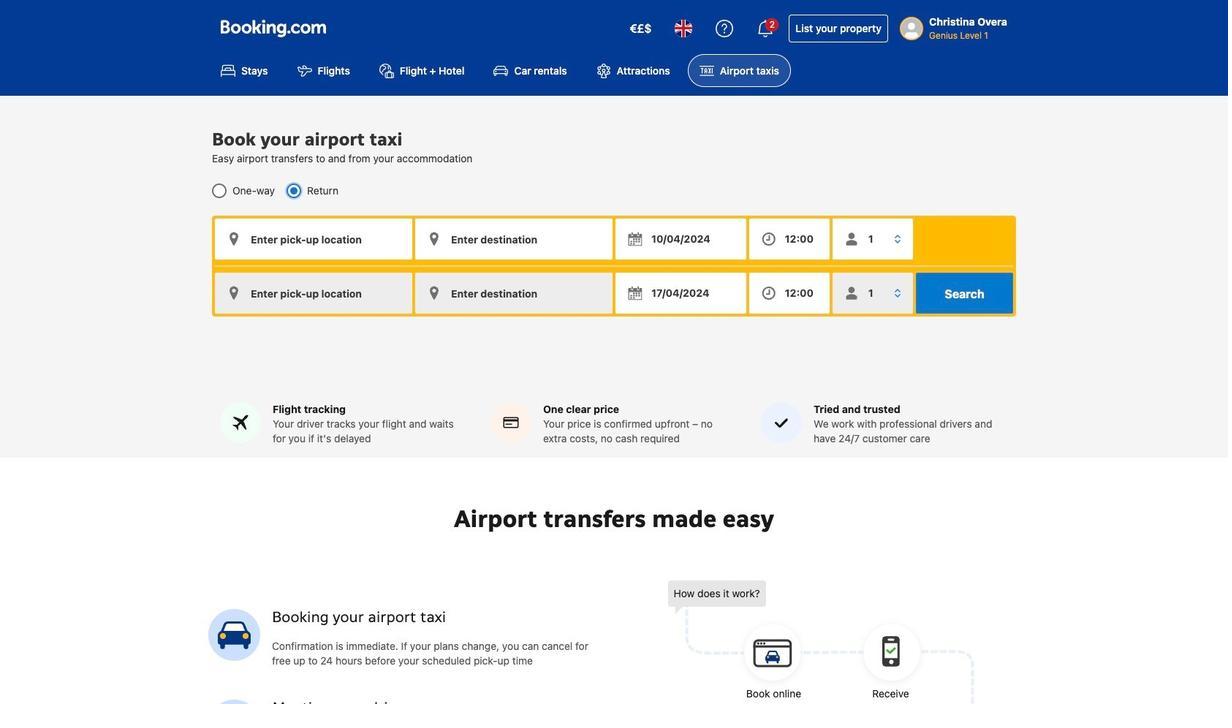 Task type: vqa. For each thing, say whether or not it's contained in the screenshot.
the latest
no



Task type: locate. For each thing, give the bounding box(es) containing it.
booking airport taxi image
[[668, 581, 975, 704], [208, 609, 260, 661], [208, 700, 260, 704]]



Task type: describe. For each thing, give the bounding box(es) containing it.
Enter destination text field
[[415, 219, 613, 260]]

booking.com online hotel reservations image
[[221, 20, 326, 37]]

Enter pick-up location text field
[[215, 219, 412, 260]]



